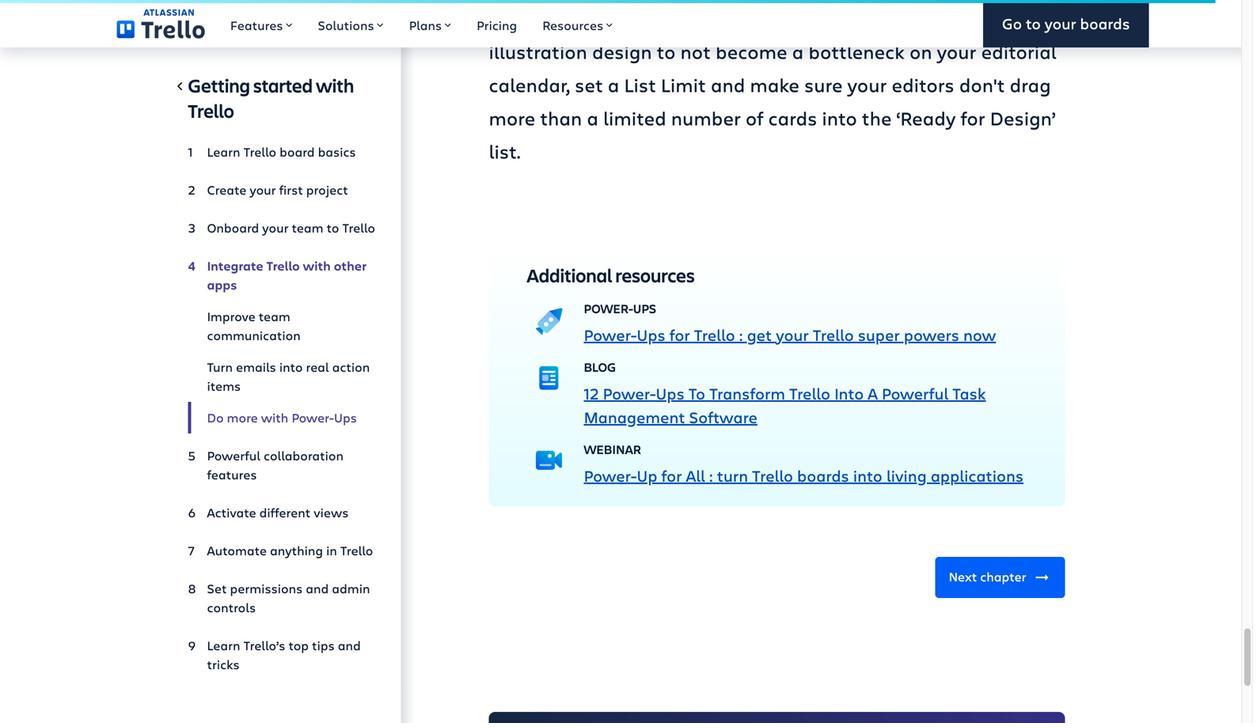 Task type: locate. For each thing, give the bounding box(es) containing it.
2 vertical spatial for
[[662, 465, 682, 487]]

editorial down go
[[981, 39, 1057, 64]]

and right the tips
[[338, 637, 361, 654]]

activate different views link
[[188, 497, 376, 529]]

a
[[868, 383, 878, 404]]

for inside 'example—set up a free-flowing editorial calendar: for illustration design to not become a bottleneck on your editorial calendar, set a list limit and make sure your editors don't drag more than a limited number of cards into the 'ready for design' list.'
[[961, 105, 985, 131]]

for
[[939, 6, 967, 31]]

2 horizontal spatial to
[[1026, 13, 1041, 34]]

trello down onboard your team to trello link at the top left of page
[[266, 257, 300, 274]]

with inside do more with power-ups link
[[261, 409, 288, 426]]

1 vertical spatial into
[[279, 359, 303, 376]]

create your first project link
[[188, 174, 376, 206]]

example—set
[[489, 6, 607, 31]]

1 vertical spatial for
[[670, 324, 690, 346]]

with
[[316, 73, 354, 98], [303, 257, 331, 274], [261, 409, 288, 426]]

1 horizontal spatial boards
[[1080, 13, 1130, 34]]

0 horizontal spatial boards
[[797, 465, 849, 487]]

your up the
[[848, 72, 887, 97]]

for up to
[[670, 324, 690, 346]]

and left admin
[[306, 580, 329, 597]]

and up the number
[[711, 72, 745, 97]]

into down 'sure'
[[822, 105, 857, 131]]

trello left into
[[789, 383, 831, 404]]

ups
[[633, 300, 656, 317], [637, 324, 666, 346], [656, 383, 685, 404], [334, 409, 357, 426]]

now
[[964, 324, 996, 346]]

cards
[[768, 105, 817, 131]]

power- up collaboration
[[292, 409, 334, 426]]

0 vertical spatial and
[[711, 72, 745, 97]]

to left not
[[657, 39, 676, 64]]

learn up create
[[207, 143, 240, 160]]

improve
[[207, 308, 256, 325]]

team down 'first'
[[292, 219, 323, 236]]

webinar
[[584, 441, 641, 458]]

trello right turn
[[752, 465, 793, 487]]

1 vertical spatial boards
[[797, 465, 849, 487]]

first
[[279, 181, 303, 198]]

powerful up features
[[207, 447, 260, 464]]

additional resources
[[527, 263, 695, 288]]

0 vertical spatial into
[[822, 105, 857, 131]]

into left the living
[[853, 465, 883, 487]]

1 horizontal spatial :
[[739, 324, 743, 346]]

features button
[[218, 0, 305, 48]]

0 vertical spatial editorial
[[770, 6, 846, 31]]

: right all
[[709, 465, 713, 487]]

onboard your team to trello
[[207, 219, 375, 236]]

learn
[[207, 143, 240, 160], [207, 637, 240, 654]]

integrate
[[207, 257, 263, 274]]

team up the communication
[[259, 308, 290, 325]]

tips
[[312, 637, 335, 654]]

2 horizontal spatial and
[[711, 72, 745, 97]]

1 vertical spatial team
[[259, 308, 290, 325]]

0 vertical spatial more
[[489, 105, 535, 131]]

powerful
[[882, 383, 949, 404], [207, 447, 260, 464]]

1 learn from the top
[[207, 143, 240, 160]]

to
[[1026, 13, 1041, 34], [657, 39, 676, 64], [327, 219, 339, 236]]

1 horizontal spatial editorial
[[981, 39, 1057, 64]]

trello down getting
[[188, 98, 234, 123]]

with left other
[[303, 257, 331, 274]]

a right set
[[608, 72, 620, 97]]

learn trello's top tips and tricks link
[[188, 630, 376, 681]]

1 vertical spatial more
[[227, 409, 258, 426]]

learn inside learn trello's top tips and tricks
[[207, 637, 240, 654]]

0 vertical spatial powerful
[[882, 383, 949, 404]]

turn
[[717, 465, 748, 487]]

0 vertical spatial to
[[1026, 13, 1041, 34]]

with inside integrate trello with other apps
[[303, 257, 331, 274]]

trello right in
[[340, 542, 373, 559]]

with right started
[[316, 73, 354, 98]]

1 vertical spatial powerful
[[207, 447, 260, 464]]

0 vertical spatial with
[[316, 73, 354, 98]]

resources
[[616, 263, 695, 288]]

top
[[289, 637, 309, 654]]

design'
[[990, 105, 1056, 131]]

0 horizontal spatial team
[[259, 308, 290, 325]]

more
[[489, 105, 535, 131], [227, 409, 258, 426]]

0 vertical spatial team
[[292, 219, 323, 236]]

0 vertical spatial learn
[[207, 143, 240, 160]]

learn for learn trello board basics
[[207, 143, 240, 160]]

trello inside integrate trello with other apps
[[266, 257, 300, 274]]

1 horizontal spatial team
[[292, 219, 323, 236]]

power- down webinar
[[584, 465, 637, 487]]

editorial
[[770, 6, 846, 31], [981, 39, 1057, 64]]

automate anything in trello link
[[188, 535, 376, 567]]

0 horizontal spatial powerful
[[207, 447, 260, 464]]

2 learn from the top
[[207, 637, 240, 654]]

powerful right a
[[882, 383, 949, 404]]

:
[[739, 324, 743, 346], [709, 465, 713, 487]]

to down the project
[[327, 219, 339, 236]]

0 horizontal spatial and
[[306, 580, 329, 597]]

and
[[711, 72, 745, 97], [306, 580, 329, 597], [338, 637, 361, 654]]

1 vertical spatial and
[[306, 580, 329, 597]]

views
[[314, 504, 349, 521]]

super
[[858, 324, 900, 346]]

and inside set permissions and admin controls
[[306, 580, 329, 597]]

for left all
[[662, 465, 682, 487]]

1 horizontal spatial powerful
[[882, 383, 949, 404]]

1 vertical spatial to
[[657, 39, 676, 64]]

project
[[306, 181, 348, 198]]

trello
[[188, 98, 234, 123], [244, 143, 276, 160], [342, 219, 375, 236], [266, 257, 300, 274], [694, 324, 735, 346], [813, 324, 854, 346], [789, 383, 831, 404], [752, 465, 793, 487], [340, 542, 373, 559]]

power-ups for trello : get your trello super powers now link
[[584, 324, 996, 346]]

power- inside blog 12 power-ups to transform trello into a powerful task management software
[[603, 383, 656, 404]]

getting started with trello
[[188, 73, 354, 123]]

tricks
[[207, 656, 240, 673]]

task
[[953, 383, 986, 404]]

: left get
[[739, 324, 743, 346]]

into inside webinar power-up for all : turn trello boards into living applications
[[853, 465, 883, 487]]

with for trello
[[303, 257, 331, 274]]

different
[[259, 504, 311, 521]]

do more with power-ups
[[207, 409, 357, 426]]

0 vertical spatial for
[[961, 105, 985, 131]]

getting
[[188, 73, 250, 98]]

: inside webinar power-up for all : turn trello boards into living applications
[[709, 465, 713, 487]]

'ready
[[897, 105, 956, 131]]

blog 12 power-ups to transform trello into a powerful task management software
[[584, 359, 986, 428]]

0 vertical spatial boards
[[1080, 13, 1130, 34]]

with down 'turn emails into real action items' "link" at left
[[261, 409, 288, 426]]

make
[[750, 72, 800, 97]]

2 vertical spatial and
[[338, 637, 361, 654]]

onboard your team to trello link
[[188, 212, 376, 244]]

plans
[[409, 17, 442, 34]]

more up list.
[[489, 105, 535, 131]]

editors
[[892, 72, 955, 97]]

1 vertical spatial learn
[[207, 637, 240, 654]]

0 horizontal spatial more
[[227, 409, 258, 426]]

the
[[862, 105, 892, 131]]

into inside 'example—set up a free-flowing editorial calendar: for illustration design to not become a bottleneck on your editorial calendar, set a list limit and make sure your editors don't drag more than a limited number of cards into the 'ready for design' list.'
[[822, 105, 857, 131]]

with for more
[[261, 409, 288, 426]]

in
[[326, 542, 337, 559]]

your left 'first'
[[250, 181, 276, 198]]

for down don't
[[961, 105, 985, 131]]

powers
[[904, 324, 960, 346]]

power- up blog
[[584, 324, 637, 346]]

learn up tricks
[[207, 637, 240, 654]]

controls
[[207, 599, 256, 616]]

12 power-ups to transform trello into a powerful task management software link
[[584, 383, 986, 428]]

anything
[[270, 542, 323, 559]]

don't
[[959, 72, 1005, 97]]

than
[[540, 105, 582, 131]]

0 vertical spatial :
[[739, 324, 743, 346]]

more right do
[[227, 409, 258, 426]]

atlassian trello image
[[117, 9, 205, 39]]

your right get
[[776, 324, 809, 346]]

power- up management
[[603, 383, 656, 404]]

your inside create your first project link
[[250, 181, 276, 198]]

1 horizontal spatial more
[[489, 105, 535, 131]]

and inside learn trello's top tips and tricks
[[338, 637, 361, 654]]

with inside getting started with trello
[[316, 73, 354, 98]]

calendar,
[[489, 72, 570, 97]]

trello inside webinar power-up for all : turn trello boards into living applications
[[752, 465, 793, 487]]

to right go
[[1026, 13, 1041, 34]]

boards inside webinar power-up for all : turn trello boards into living applications
[[797, 465, 849, 487]]

boards
[[1080, 13, 1130, 34], [797, 465, 849, 487]]

your right go
[[1045, 13, 1077, 34]]

1 horizontal spatial to
[[657, 39, 676, 64]]

2 vertical spatial into
[[853, 465, 883, 487]]

0 horizontal spatial :
[[709, 465, 713, 487]]

your down create your first project
[[262, 219, 289, 236]]

for inside power-ups power-ups for trello : get your trello super powers now
[[670, 324, 690, 346]]

go to your boards
[[1002, 13, 1130, 34]]

1 vertical spatial :
[[709, 465, 713, 487]]

1 horizontal spatial and
[[338, 637, 361, 654]]

turn emails into real action items
[[207, 359, 370, 395]]

integrate trello with other apps
[[207, 257, 367, 293]]

getting started with trello link
[[188, 73, 376, 130]]

example—set up a free-flowing editorial calendar: for illustration design to not become a bottleneck on your editorial calendar, set a list limit and make sure your editors don't drag more than a limited number of cards into the 'ready for design' list.
[[489, 6, 1057, 164]]

integrate trello with other apps link
[[188, 250, 376, 301]]

to inside 'example—set up a free-flowing editorial calendar: for illustration design to not become a bottleneck on your editorial calendar, set a list limit and make sure your editors don't drag more than a limited number of cards into the 'ready for design' list.'
[[657, 39, 676, 64]]

into left real
[[279, 359, 303, 376]]

into
[[822, 105, 857, 131], [279, 359, 303, 376], [853, 465, 883, 487]]

limited
[[603, 105, 667, 131]]

editorial up bottleneck
[[770, 6, 846, 31]]

your inside go to your boards link
[[1045, 13, 1077, 34]]

2 vertical spatial to
[[327, 219, 339, 236]]

2 vertical spatial with
[[261, 409, 288, 426]]

1 vertical spatial with
[[303, 257, 331, 274]]

items
[[207, 378, 241, 395]]

not
[[681, 39, 711, 64]]

12
[[584, 383, 599, 404]]



Task type: vqa. For each thing, say whether or not it's contained in the screenshot.
12 on the bottom of the page
yes



Task type: describe. For each thing, give the bounding box(es) containing it.
powerful inside the powerful collaboration features
[[207, 447, 260, 464]]

power- inside do more with power-ups link
[[292, 409, 334, 426]]

trello up other
[[342, 219, 375, 236]]

power- inside webinar power-up for all : turn trello boards into living applications
[[584, 465, 637, 487]]

your inside onboard your team to trello link
[[262, 219, 289, 236]]

emails
[[236, 359, 276, 376]]

trello's
[[244, 637, 285, 654]]

set
[[207, 580, 227, 597]]

plans button
[[396, 0, 464, 48]]

flowing
[[698, 6, 766, 31]]

free-
[[656, 6, 698, 31]]

get
[[747, 324, 772, 346]]

bottleneck
[[809, 39, 905, 64]]

learn trello's top tips and tricks
[[207, 637, 361, 673]]

create your first project
[[207, 181, 348, 198]]

solutions
[[318, 17, 374, 34]]

communication
[[207, 327, 301, 344]]

trello left board at left top
[[244, 143, 276, 160]]

more inside 'example—set up a free-flowing editorial calendar: for illustration design to not become a bottleneck on your editorial calendar, set a list limit and make sure your editors don't drag more than a limited number of cards into the 'ready for design' list.'
[[489, 105, 535, 131]]

set permissions and admin controls
[[207, 580, 370, 616]]

apps
[[207, 276, 237, 293]]

go to your boards link
[[983, 0, 1149, 48]]

0 horizontal spatial to
[[327, 219, 339, 236]]

next
[[949, 569, 977, 586]]

up
[[612, 6, 635, 31]]

your down the for
[[937, 39, 977, 64]]

onboard
[[207, 219, 259, 236]]

ups inside blog 12 power-ups to transform trello into a powerful task management software
[[656, 383, 685, 404]]

a right than
[[587, 105, 599, 131]]

power-up for all : turn trello boards into living applications link
[[584, 465, 1024, 487]]

more inside do more with power-ups link
[[227, 409, 258, 426]]

a up make
[[792, 39, 804, 64]]

action
[[332, 359, 370, 376]]

basics
[[318, 143, 356, 160]]

management
[[584, 407, 685, 428]]

into inside turn emails into real action items
[[279, 359, 303, 376]]

pricing link
[[464, 0, 530, 48]]

powerful collaboration features link
[[188, 440, 376, 491]]

learn trello board basics link
[[188, 136, 376, 168]]

powerful collaboration features
[[207, 447, 344, 483]]

list
[[624, 72, 656, 97]]

trello left the super
[[813, 324, 854, 346]]

go
[[1002, 13, 1022, 34]]

boards inside go to your boards link
[[1080, 13, 1130, 34]]

automate
[[207, 542, 267, 559]]

features
[[230, 17, 283, 34]]

design
[[592, 39, 652, 64]]

team inside improve team communication
[[259, 308, 290, 325]]

all
[[686, 465, 705, 487]]

page progress progress bar
[[0, 0, 1216, 3]]

: inside power-ups power-ups for trello : get your trello super powers now
[[739, 324, 743, 346]]

webinar power-up for all : turn trello boards into living applications
[[584, 441, 1024, 487]]

trello inside getting started with trello
[[188, 98, 234, 123]]

automate anything in trello
[[207, 542, 373, 559]]

set permissions and admin controls link
[[188, 573, 376, 624]]

software
[[689, 407, 758, 428]]

trello inside blog 12 power-ups to transform trello into a powerful task management software
[[789, 383, 831, 404]]

solutions button
[[305, 0, 396, 48]]

drag
[[1010, 72, 1051, 97]]

resources button
[[530, 0, 626, 48]]

learn for learn trello's top tips and tricks
[[207, 637, 240, 654]]

activate different views
[[207, 504, 349, 521]]

trello left get
[[694, 324, 735, 346]]

on
[[910, 39, 932, 64]]

turn
[[207, 359, 233, 376]]

calendar:
[[850, 6, 934, 31]]

transform
[[710, 383, 785, 404]]

of
[[746, 105, 764, 131]]

board
[[280, 143, 315, 160]]

features
[[207, 466, 257, 483]]

for inside webinar power-up for all : turn trello boards into living applications
[[662, 465, 682, 487]]

0 horizontal spatial editorial
[[770, 6, 846, 31]]

chapter
[[980, 569, 1027, 586]]

turn emails into real action items link
[[188, 352, 376, 402]]

and inside 'example—set up a free-flowing editorial calendar: for illustration design to not become a bottleneck on your editorial calendar, set a list limit and make sure your editors don't drag more than a limited number of cards into the 'ready for design' list.'
[[711, 72, 745, 97]]

learn trello board basics
[[207, 143, 356, 160]]

1 vertical spatial editorial
[[981, 39, 1057, 64]]

a right up
[[640, 6, 651, 31]]

illustration
[[489, 39, 587, 64]]

admin
[[332, 580, 370, 597]]

blog
[[584, 359, 616, 376]]

collaboration
[[264, 447, 344, 464]]

powerful inside blog 12 power-ups to transform trello into a powerful task management software
[[882, 383, 949, 404]]

permissions
[[230, 580, 303, 597]]

become
[[716, 39, 788, 64]]

your inside power-ups power-ups for trello : get your trello super powers now
[[776, 324, 809, 346]]

started
[[253, 73, 313, 98]]

with for started
[[316, 73, 354, 98]]

next chapter
[[949, 569, 1027, 586]]

living
[[887, 465, 927, 487]]

do more with power-ups link
[[188, 402, 376, 434]]

other
[[334, 257, 367, 274]]

power- down additional resources
[[584, 300, 633, 317]]

create
[[207, 181, 247, 198]]



